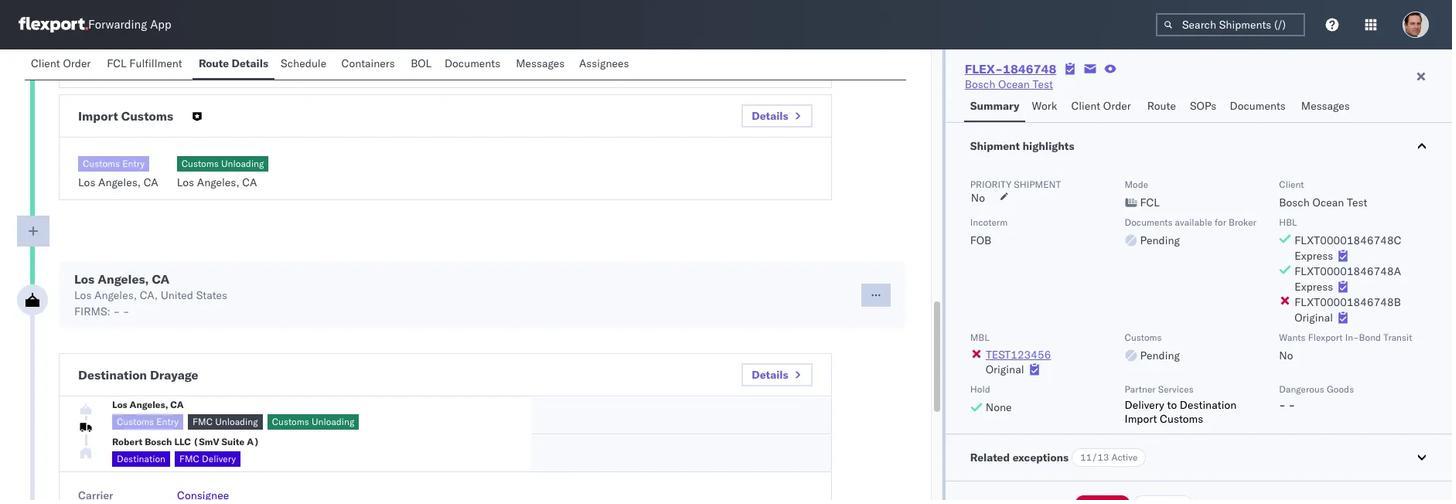 Task type: locate. For each thing, give the bounding box(es) containing it.
test up flxt00001846748c at the right
[[1348, 196, 1368, 210]]

11/13
[[1081, 452, 1110, 463]]

unloading inside customs unloading los angeles, ca
[[221, 158, 264, 169]]

entry down import customs
[[122, 158, 145, 169]]

for
[[1215, 217, 1227, 228]]

import down "partner"
[[1125, 412, 1158, 426]]

fcl for fcl
[[1141, 196, 1160, 210]]

containers left bol on the left of page
[[342, 56, 395, 70]]

containers right 3
[[201, 57, 254, 71]]

1 vertical spatial pending
[[1141, 349, 1181, 363]]

1 vertical spatial client order button
[[1066, 92, 1142, 122]]

1 horizontal spatial documents
[[1125, 217, 1173, 228]]

0 vertical spatial client order
[[31, 56, 91, 70]]

1 vertical spatial import
[[1125, 412, 1158, 426]]

destination drayage
[[78, 367, 199, 383]]

1 express from the top
[[1295, 249, 1334, 263]]

2 pending from the top
[[1141, 349, 1181, 363]]

containers down carrier
[[78, 57, 133, 71]]

no down priority
[[971, 191, 986, 205]]

1 horizontal spatial ocean
[[1313, 196, 1345, 210]]

bosch down customs entry at the bottom left of the page
[[145, 436, 172, 448]]

0 horizontal spatial original
[[986, 363, 1025, 377]]

order
[[63, 56, 91, 70], [1104, 99, 1132, 113]]

fmc for fmc unloading
[[193, 416, 213, 427]]

available
[[1176, 217, 1213, 228]]

test
[[1033, 77, 1054, 91], [1348, 196, 1368, 210]]

ca inside los angeles, ca los angeles, ca, united states firms: - -
[[152, 272, 170, 287]]

1 horizontal spatial import
[[1125, 412, 1158, 426]]

entry
[[122, 158, 145, 169], [156, 416, 179, 427]]

destination down robert
[[117, 453, 166, 465]]

0 horizontal spatial documents
[[445, 56, 501, 70]]

destination for destination
[[117, 453, 166, 465]]

test inside client bosch ocean test incoterm fob
[[1348, 196, 1368, 210]]

client right work "button"
[[1072, 99, 1101, 113]]

customs inside customs entry los angeles, ca
[[83, 158, 120, 169]]

client order
[[31, 56, 91, 70], [1072, 99, 1132, 113]]

0 vertical spatial entry
[[122, 158, 145, 169]]

bol
[[411, 56, 432, 70]]

fmc up (smv
[[193, 416, 213, 427]]

0 horizontal spatial messages
[[516, 56, 565, 70]]

1 vertical spatial messages button
[[1296, 92, 1359, 122]]

destination up los angeles, ca
[[78, 367, 147, 383]]

0 horizontal spatial containers
[[78, 57, 133, 71]]

import up customs entry los angeles, ca
[[78, 108, 118, 124]]

1 vertical spatial details button
[[742, 364, 813, 387]]

0 vertical spatial ocean
[[999, 77, 1030, 91]]

entry for customs entry
[[156, 416, 179, 427]]

documents button right "sops"
[[1224, 92, 1296, 122]]

pending up services
[[1141, 349, 1181, 363]]

unloading
[[221, 158, 264, 169], [215, 416, 258, 427], [312, 416, 355, 427]]

1 horizontal spatial client order
[[1072, 99, 1132, 113]]

destination down services
[[1180, 398, 1237, 412]]

services
[[1159, 384, 1194, 395]]

fcl fulfillment
[[107, 56, 182, 70]]

1 vertical spatial entry
[[156, 416, 179, 427]]

a)
[[247, 436, 260, 448]]

exceptions
[[1013, 451, 1069, 465]]

-
[[113, 305, 120, 319], [123, 305, 130, 319], [1280, 398, 1287, 412], [1289, 398, 1296, 412]]

bosch inside client bosch ocean test incoterm fob
[[1280, 196, 1310, 210]]

express
[[1295, 249, 1334, 263], [1295, 280, 1334, 294]]

1 vertical spatial client
[[1072, 99, 1101, 113]]

customs
[[121, 108, 173, 124], [83, 158, 120, 169], [182, 158, 219, 169], [1125, 332, 1163, 343], [1161, 412, 1204, 426], [117, 416, 154, 427], [272, 416, 309, 427]]

unloading for customs unloading
[[312, 416, 355, 427]]

0 horizontal spatial fcl
[[107, 56, 127, 70]]

documents button right bol on the left of page
[[439, 50, 510, 80]]

fcl inside button
[[107, 56, 127, 70]]

messages
[[516, 56, 565, 70], [1302, 99, 1351, 113]]

1 horizontal spatial containers
[[201, 57, 254, 71]]

0 horizontal spatial client
[[31, 56, 60, 70]]

1 vertical spatial messages
[[1302, 99, 1351, 113]]

1 vertical spatial bosch
[[1280, 196, 1310, 210]]

robert
[[112, 436, 142, 448]]

0 horizontal spatial bosch
[[145, 436, 172, 448]]

ca
[[144, 176, 158, 190], [242, 176, 257, 190], [152, 272, 170, 287], [170, 399, 184, 410]]

containers
[[342, 56, 395, 70], [78, 57, 133, 71], [201, 57, 254, 71]]

1 vertical spatial fmc
[[179, 453, 200, 465]]

pending
[[1141, 234, 1181, 248], [1141, 349, 1181, 363]]

0 horizontal spatial test
[[1033, 77, 1054, 91]]

original down test123456 'button'
[[986, 363, 1025, 377]]

fmc delivery
[[179, 453, 236, 465]]

broker
[[1229, 217, 1257, 228]]

delivery down "partner"
[[1125, 398, 1165, 412]]

no
[[971, 191, 986, 205], [1280, 349, 1294, 363]]

shipment
[[971, 139, 1020, 153]]

0 horizontal spatial documents button
[[439, 50, 510, 80]]

route left "sops"
[[1148, 99, 1177, 113]]

0 horizontal spatial entry
[[122, 158, 145, 169]]

documents right bol button
[[445, 56, 501, 70]]

1 horizontal spatial client order button
[[1066, 92, 1142, 122]]

no inside wants flexport in-bond transit no
[[1280, 349, 1294, 363]]

customs inside partner services delivery to destination import customs
[[1161, 412, 1204, 426]]

order left route button
[[1104, 99, 1132, 113]]

incoterm
[[971, 217, 1008, 228]]

express up flxt00001846748a
[[1295, 249, 1334, 263]]

in-
[[1346, 332, 1360, 343]]

ca,
[[140, 289, 158, 302]]

bosch up "hbl"
[[1280, 196, 1310, 210]]

assignees
[[579, 56, 629, 70]]

0 horizontal spatial route
[[199, 56, 229, 70]]

fmc down robert bosch llc (smv suite a)
[[179, 453, 200, 465]]

2 horizontal spatial bosch
[[1280, 196, 1310, 210]]

2 vertical spatial client
[[1280, 179, 1305, 190]]

to
[[1168, 398, 1178, 412]]

route right 3
[[199, 56, 229, 70]]

route for route details
[[199, 56, 229, 70]]

bosch down flex-
[[965, 77, 996, 91]]

documents down mode
[[1125, 217, 1173, 228]]

0 horizontal spatial order
[[63, 56, 91, 70]]

1 vertical spatial route
[[1148, 99, 1177, 113]]

bosch
[[965, 77, 996, 91], [1280, 196, 1310, 210], [145, 436, 172, 448]]

1 horizontal spatial fcl
[[1141, 196, 1160, 210]]

destination inside partner services delivery to destination import customs
[[1180, 398, 1237, 412]]

1 vertical spatial destination
[[1180, 398, 1237, 412]]

customs unloading
[[272, 416, 355, 427]]

active
[[1112, 452, 1138, 463]]

highlights
[[1023, 139, 1075, 153]]

details
[[232, 56, 268, 70], [752, 109, 789, 123], [752, 368, 789, 382]]

0 vertical spatial route
[[199, 56, 229, 70]]

1 horizontal spatial order
[[1104, 99, 1132, 113]]

2 vertical spatial destination
[[117, 453, 166, 465]]

delivery
[[1125, 398, 1165, 412], [202, 453, 236, 465]]

bosch ocean test
[[965, 77, 1054, 91]]

forwarding app link
[[19, 17, 171, 32]]

suite
[[222, 436, 245, 448]]

2 vertical spatial bosch
[[145, 436, 172, 448]]

0 vertical spatial order
[[63, 56, 91, 70]]

fcl
[[107, 56, 127, 70], [1141, 196, 1160, 210]]

0 vertical spatial client order button
[[25, 50, 101, 80]]

1 vertical spatial no
[[1280, 349, 1294, 363]]

original
[[1295, 311, 1334, 325], [986, 363, 1025, 377]]

2 vertical spatial documents
[[1125, 217, 1173, 228]]

client inside client bosch ocean test incoterm fob
[[1280, 179, 1305, 190]]

fob
[[971, 234, 992, 248]]

0 vertical spatial destination
[[78, 367, 147, 383]]

angeles, inside customs unloading los angeles, ca
[[197, 176, 240, 190]]

assignees button
[[573, 50, 638, 80]]

express up flxt00001846748b
[[1295, 280, 1334, 294]]

customs entry
[[117, 416, 179, 427]]

0 horizontal spatial no
[[971, 191, 986, 205]]

ocean down flex-1846748 link
[[999, 77, 1030, 91]]

1 horizontal spatial original
[[1295, 311, 1334, 325]]

delivery down (smv
[[202, 453, 236, 465]]

flexport. image
[[19, 17, 88, 32]]

1 horizontal spatial client
[[1072, 99, 1101, 113]]

1 vertical spatial test
[[1348, 196, 1368, 210]]

2 horizontal spatial containers
[[342, 56, 395, 70]]

0 vertical spatial fmc
[[193, 416, 213, 427]]

1 horizontal spatial documents button
[[1224, 92, 1296, 122]]

1 horizontal spatial messages button
[[1296, 92, 1359, 122]]

details for 2nd details button from the top of the page
[[752, 368, 789, 382]]

hbl
[[1280, 217, 1298, 228]]

ca inside customs unloading los angeles, ca
[[242, 176, 257, 190]]

los angeles, ca
[[112, 399, 184, 410]]

details button
[[742, 104, 813, 128], [742, 364, 813, 387]]

2 vertical spatial details
[[752, 368, 789, 382]]

related exceptions
[[971, 451, 1069, 465]]

2 express from the top
[[1295, 280, 1334, 294]]

1 vertical spatial express
[[1295, 280, 1334, 294]]

client order down flexport. image
[[31, 56, 91, 70]]

test down 1846748
[[1033, 77, 1054, 91]]

flxt00001846748c
[[1295, 234, 1402, 248]]

1 vertical spatial documents
[[1230, 99, 1286, 113]]

client order button down flexport. image
[[25, 50, 101, 80]]

documents right sops button
[[1230, 99, 1286, 113]]

schedule
[[281, 56, 327, 70]]

0 vertical spatial fcl
[[107, 56, 127, 70]]

0 vertical spatial messages
[[516, 56, 565, 70]]

client order right work "button"
[[1072, 99, 1132, 113]]

1 horizontal spatial delivery
[[1125, 398, 1165, 412]]

1 pending from the top
[[1141, 234, 1181, 248]]

destination for destination drayage
[[78, 367, 147, 383]]

client bosch ocean test incoterm fob
[[971, 179, 1368, 248]]

1 horizontal spatial no
[[1280, 349, 1294, 363]]

1 horizontal spatial entry
[[156, 416, 179, 427]]

partner services delivery to destination import customs
[[1125, 384, 1237, 426]]

test123456
[[986, 348, 1052, 362]]

1 vertical spatial client order
[[1072, 99, 1132, 113]]

order down carrier
[[63, 56, 91, 70]]

import
[[78, 108, 118, 124], [1125, 412, 1158, 426]]

no down the wants
[[1280, 349, 1294, 363]]

1 vertical spatial documents button
[[1224, 92, 1296, 122]]

flxt00001846748a
[[1295, 265, 1402, 279]]

none
[[986, 401, 1012, 415]]

fcl fulfillment button
[[101, 50, 193, 80]]

los
[[78, 176, 95, 190], [177, 176, 194, 190], [74, 272, 95, 287], [74, 289, 92, 302], [112, 399, 127, 410]]

pending down the documents available for broker
[[1141, 234, 1181, 248]]

Search Shipments (/) text field
[[1157, 13, 1306, 36]]

0 vertical spatial delivery
[[1125, 398, 1165, 412]]

original up flexport
[[1295, 311, 1334, 325]]

0 vertical spatial messages button
[[510, 50, 573, 80]]

0 vertical spatial express
[[1295, 249, 1334, 263]]

sops
[[1191, 99, 1217, 113]]

fmc for fmc delivery
[[179, 453, 200, 465]]

0 vertical spatial details button
[[742, 104, 813, 128]]

client order button right work
[[1066, 92, 1142, 122]]

fcl down mode
[[1141, 196, 1160, 210]]

route
[[199, 56, 229, 70], [1148, 99, 1177, 113]]

entry up llc
[[156, 416, 179, 427]]

1 vertical spatial original
[[986, 363, 1025, 377]]

delivery inside partner services delivery to destination import customs
[[1125, 398, 1165, 412]]

customs inside customs unloading los angeles, ca
[[182, 158, 219, 169]]

1 vertical spatial delivery
[[202, 453, 236, 465]]

fcl down carrier
[[107, 56, 127, 70]]

route details
[[199, 56, 268, 70]]

0 vertical spatial pending
[[1141, 234, 1181, 248]]

2 horizontal spatial client
[[1280, 179, 1305, 190]]

schedule button
[[275, 50, 335, 80]]

documents
[[445, 56, 501, 70], [1230, 99, 1286, 113], [1125, 217, 1173, 228]]

mbl
[[971, 332, 990, 343]]

1 vertical spatial details
[[752, 109, 789, 123]]

1 horizontal spatial test
[[1348, 196, 1368, 210]]

ocean up flxt00001846748c at the right
[[1313, 196, 1345, 210]]

0 horizontal spatial client order button
[[25, 50, 101, 80]]

entry for customs entry los angeles, ca
[[122, 158, 145, 169]]

client down flexport. image
[[31, 56, 60, 70]]

entry inside customs entry los angeles, ca
[[122, 158, 145, 169]]

1 horizontal spatial bosch
[[965, 77, 996, 91]]

1 vertical spatial ocean
[[1313, 196, 1345, 210]]

related
[[971, 451, 1011, 465]]

1 horizontal spatial route
[[1148, 99, 1177, 113]]

0 vertical spatial bosch
[[965, 77, 996, 91]]

0 vertical spatial documents
[[445, 56, 501, 70]]

1 vertical spatial fcl
[[1141, 196, 1160, 210]]

work button
[[1026, 92, 1066, 122]]

flexport
[[1309, 332, 1343, 343]]

2 horizontal spatial documents
[[1230, 99, 1286, 113]]

client up "hbl"
[[1280, 179, 1305, 190]]

messages button
[[510, 50, 573, 80], [1296, 92, 1359, 122]]

0 vertical spatial import
[[78, 108, 118, 124]]



Task type: vqa. For each thing, say whether or not it's contained in the screenshot.


Task type: describe. For each thing, give the bounding box(es) containing it.
customs for customs entry los angeles, ca
[[83, 158, 120, 169]]

dangerous goods - -
[[1280, 384, 1355, 412]]

0 vertical spatial original
[[1295, 311, 1334, 325]]

pending for documents available for broker
[[1141, 234, 1181, 248]]

11/13 active
[[1081, 452, 1138, 463]]

import customs
[[78, 108, 173, 124]]

goods
[[1328, 384, 1355, 395]]

containers inside button
[[342, 56, 395, 70]]

details for 1st details button from the top
[[752, 109, 789, 123]]

wants
[[1280, 332, 1306, 343]]

llc
[[174, 436, 191, 448]]

los inside customs entry los angeles, ca
[[78, 176, 95, 190]]

firms:
[[74, 305, 111, 319]]

0 vertical spatial client
[[31, 56, 60, 70]]

priority shipment
[[971, 179, 1062, 190]]

shipment
[[1014, 179, 1062, 190]]

flex-1846748
[[965, 61, 1057, 77]]

states
[[196, 289, 228, 302]]

express for flxt00001846748a
[[1295, 280, 1334, 294]]

0 vertical spatial no
[[971, 191, 986, 205]]

(smv
[[193, 436, 219, 448]]

partner
[[1125, 384, 1156, 395]]

summary
[[971, 99, 1020, 113]]

route details button
[[193, 50, 275, 80]]

route button
[[1142, 92, 1184, 122]]

0 vertical spatial details
[[232, 56, 268, 70]]

dangerous
[[1280, 384, 1325, 395]]

forwarding
[[88, 17, 147, 32]]

import inside partner services delivery to destination import customs
[[1125, 412, 1158, 426]]

customs for customs unloading
[[272, 416, 309, 427]]

1846748
[[1003, 61, 1057, 77]]

angeles, inside customs entry los angeles, ca
[[98, 176, 141, 190]]

unloading for customs unloading los angeles, ca
[[221, 158, 264, 169]]

sops button
[[1184, 92, 1224, 122]]

bosch for a)
[[145, 436, 172, 448]]

bosch ocean test link
[[965, 77, 1054, 92]]

priority
[[971, 179, 1012, 190]]

drayage
[[150, 367, 199, 383]]

transit
[[1384, 332, 1413, 343]]

flex-1846748 link
[[965, 61, 1057, 77]]

fulfillment
[[129, 56, 182, 70]]

express for flxt00001846748c
[[1295, 249, 1334, 263]]

pending for customs
[[1141, 349, 1181, 363]]

shipment highlights button
[[946, 123, 1453, 169]]

1 details button from the top
[[742, 104, 813, 128]]

flex-
[[965, 61, 1003, 77]]

shipment highlights
[[971, 139, 1075, 153]]

flxt00001846748b
[[1295, 296, 1402, 309]]

1 vertical spatial order
[[1104, 99, 1132, 113]]

3
[[191, 57, 198, 71]]

customs for customs unloading los angeles, ca
[[182, 158, 219, 169]]

customs for customs
[[1125, 332, 1163, 343]]

robert bosch llc (smv suite a)
[[112, 436, 260, 448]]

1 horizontal spatial messages
[[1302, 99, 1351, 113]]

containers button
[[335, 50, 405, 80]]

0 horizontal spatial ocean
[[999, 77, 1030, 91]]

0 horizontal spatial messages button
[[510, 50, 573, 80]]

3 containers
[[191, 57, 254, 71]]

hold
[[971, 384, 991, 395]]

fmc unloading
[[193, 416, 258, 427]]

forwarding app
[[88, 17, 171, 32]]

work
[[1032, 99, 1058, 113]]

customs for customs entry
[[117, 416, 154, 427]]

2 details button from the top
[[742, 364, 813, 387]]

0 vertical spatial test
[[1033, 77, 1054, 91]]

bond
[[1360, 332, 1382, 343]]

bol button
[[405, 50, 439, 80]]

customs entry los angeles, ca
[[78, 158, 158, 190]]

mode
[[1125, 179, 1149, 190]]

carrier
[[78, 36, 113, 50]]

fcl for fcl fulfillment
[[107, 56, 127, 70]]

customs unloading los angeles, ca
[[177, 158, 264, 190]]

0 horizontal spatial client order
[[31, 56, 91, 70]]

summary button
[[965, 92, 1026, 122]]

0 horizontal spatial delivery
[[202, 453, 236, 465]]

wants flexport in-bond transit no
[[1280, 332, 1413, 363]]

los angeles, ca los angeles, ca, united states firms: - -
[[74, 272, 228, 319]]

test123456 button
[[986, 348, 1052, 362]]

0 vertical spatial documents button
[[439, 50, 510, 80]]

ocean inside client bosch ocean test incoterm fob
[[1313, 196, 1345, 210]]

ca inside customs entry los angeles, ca
[[144, 176, 158, 190]]

route for route
[[1148, 99, 1177, 113]]

0 horizontal spatial import
[[78, 108, 118, 124]]

documents available for broker
[[1125, 217, 1257, 228]]

los inside customs unloading los angeles, ca
[[177, 176, 194, 190]]

united
[[161, 289, 193, 302]]

bosch for fob
[[1280, 196, 1310, 210]]

unloading for fmc unloading
[[215, 416, 258, 427]]

app
[[150, 17, 171, 32]]



